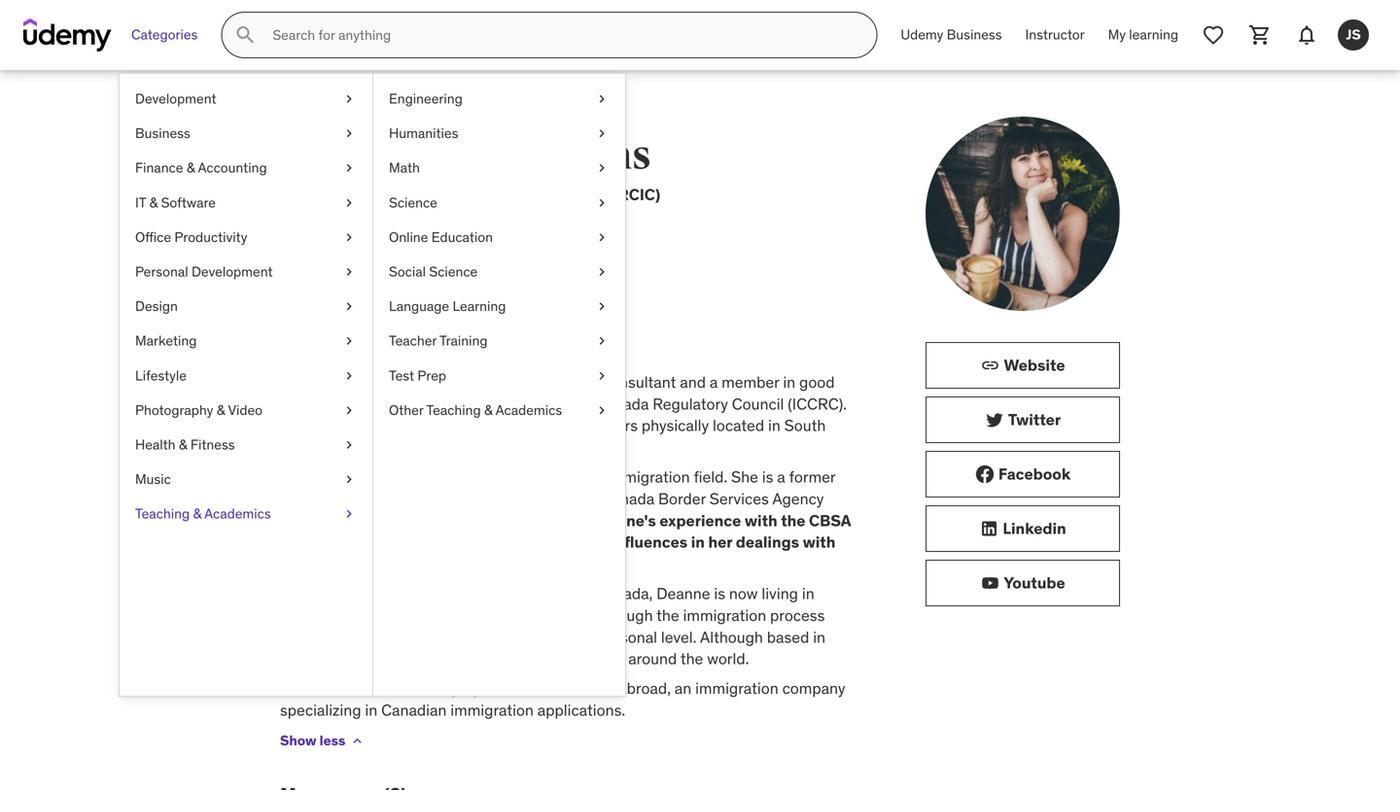 Task type: describe. For each thing, give the bounding box(es) containing it.
online education
[[389, 228, 493, 246]]

instructor deanne acres-lans regulated canadian immigration consultant (rcic)
[[280, 116, 661, 205]]

in up process
[[802, 584, 815, 604]]

udemy business link
[[889, 12, 1014, 58]]

in left good
[[783, 372, 796, 392]]

immigration down world.
[[695, 679, 779, 699]]

humanities link
[[373, 116, 625, 151]]

acres-
[[435, 130, 558, 181]]

linkedin link
[[926, 506, 1120, 552]]

agency
[[773, 489, 824, 509]]

1 vertical spatial years
[[418, 511, 455, 531]]

canada,
[[596, 584, 653, 604]]

consultant inside the instructor deanne acres-lans regulated canadian immigration consultant (rcic)
[[528, 185, 610, 205]]

xsmall image for office productivity
[[341, 228, 357, 247]]

xsmall image for photography & video
[[341, 401, 357, 420]]

privileges/priority
[[453, 533, 589, 553]]

of inside deanne has over ten years of experience in the immigration field. she is a former border services officer, having worked for the canada border services agency (cbsa) for over five years
[[467, 467, 480, 487]]

students
[[315, 234, 373, 252]]

business inside udemy business 'link'
[[947, 26, 1002, 43]]

business inside business link
[[135, 125, 190, 142]]

does
[[280, 533, 316, 553]]

afford
[[348, 533, 393, 553]]

other teaching & academics link
[[373, 393, 625, 428]]

canadian inside originally born and raised in british columbia canada, deanne is now living in johannesburg south africa. deanne has gone through the immigration process herself and is able to relate to her clients on a personal level. although based in south africa, deanne offers her services to clients around the world. deanne is also the managing director of canada abroad, an immigration company specializing in canadian immigration applications.
[[381, 701, 447, 721]]

xsmall image for other teaching & academics
[[594, 401, 610, 420]]

& for video
[[217, 402, 225, 419]]

2 border from the left
[[658, 489, 706, 509]]

udemy
[[901, 26, 944, 43]]

(please
[[459, 511, 514, 531]]

test
[[389, 367, 414, 384]]

of inside deanne is a regulated canadian immigration consultant and a member in good standing with the immigration consultants of canada regulatory council (iccrc). deanne is currently the only active iccrc members physically located in south africa.
[[579, 394, 592, 414]]

a up regulatory
[[710, 372, 718, 392]]

marketing link
[[120, 324, 373, 359]]

five
[[390, 511, 414, 531]]

deanne acres-lans image
[[926, 117, 1120, 311]]

deanne up level.
[[657, 584, 711, 604]]

xsmall image for teacher training
[[594, 332, 610, 351]]

humanities
[[389, 125, 458, 142]]

& for accounting
[[187, 159, 195, 177]]

teacher
[[389, 332, 437, 350]]

small image for twitter
[[985, 410, 1005, 430]]

1 vertical spatial development
[[192, 263, 273, 281]]

1 vertical spatial teaching
[[135, 505, 190, 523]]

language learning
[[389, 298, 506, 315]]

deanne down british at the left of page
[[474, 606, 528, 626]]

physically
[[642, 416, 709, 436]]

her up services
[[488, 628, 511, 648]]

1 horizontal spatial and
[[385, 584, 411, 604]]

2 vertical spatial immigration
[[404, 394, 488, 414]]

worked
[[498, 489, 549, 509]]

iccrc
[[522, 416, 569, 436]]

& for software
[[149, 194, 158, 211]]

her right offers
[[474, 649, 497, 669]]

instructor for instructor
[[1026, 26, 1085, 43]]

xsmall image for social science
[[594, 263, 610, 282]]

udemy business
[[901, 26, 1002, 43]]

science inside science link
[[389, 194, 438, 211]]

online education link
[[373, 220, 625, 255]]

2 horizontal spatial any
[[495, 554, 522, 574]]

0 vertical spatial development
[[135, 90, 216, 107]]

experience inside (please note that deanne's experience with the cbsa does not afford her any privileges/priority or influences in her dealings with any government agencies on any applications).
[[660, 511, 741, 531]]

2 services from the left
[[710, 489, 769, 509]]

education
[[432, 228, 493, 246]]

2 vertical spatial south
[[280, 649, 322, 669]]

other teaching & academics
[[389, 402, 562, 419]]

of inside originally born and raised in british columbia canada, deanne is now living in johannesburg south africa. deanne has gone through the immigration process herself and is able to relate to her clients on a personal level. although based in south africa, deanne offers her services to clients around the world. deanne is also the managing director of canada abroad, an immigration company specializing in canadian immigration applications.
[[543, 679, 557, 699]]

my learning link
[[1097, 12, 1190, 58]]

instructor for instructor deanne acres-lans regulated canadian immigration consultant (rcic)
[[280, 116, 368, 133]]

other
[[389, 402, 424, 419]]

raised
[[415, 584, 457, 604]]

my
[[1108, 26, 1126, 43]]

is inside deanne has over ten years of experience in the immigration field. she is a former border services officer, having worked for the canada border services agency (cbsa) for over five years
[[762, 467, 774, 487]]

british
[[477, 584, 523, 604]]

xsmall image for engineering
[[594, 89, 610, 109]]

& for academics
[[193, 505, 201, 523]]

although
[[700, 628, 763, 648]]

science link
[[373, 186, 625, 220]]

it & software
[[135, 194, 216, 211]]

former
[[789, 467, 836, 487]]

field.
[[694, 467, 728, 487]]

twitter
[[1008, 410, 1061, 430]]

teaching & academics link
[[120, 497, 373, 532]]

photography & video
[[135, 402, 263, 419]]

africa. inside deanne is a regulated canadian immigration consultant and a member in good standing with the immigration consultants of canada regulatory council (iccrc). deanne is currently the only active iccrc members physically located in south africa.
[[280, 438, 324, 458]]

on inside originally born and raised in british columbia canada, deanne is now living in johannesburg south africa. deanne has gone through the immigration process herself and is able to relate to her clients on a personal level. although based in south africa, deanne offers her services to clients around the world. deanne is also the managing director of canada abroad, an immigration company specializing in canadian immigration applications.
[[564, 628, 582, 648]]

facebook
[[999, 464, 1071, 484]]

the inside (please note that deanne's experience with the cbsa does not afford her any privileges/priority or influences in her dealings with any government agencies on any applications).
[[781, 511, 806, 531]]

facebook link
[[926, 451, 1120, 498]]

deanne up specializing
[[280, 679, 334, 699]]

not
[[320, 533, 345, 553]]

living
[[762, 584, 798, 604]]

she
[[731, 467, 759, 487]]

south inside deanne is a regulated canadian immigration consultant and a member in good standing with the immigration consultants of canada regulatory council (iccrc). deanne is currently the only active iccrc members physically located in south africa.
[[785, 416, 826, 436]]

able
[[376, 628, 406, 648]]

her down five
[[396, 533, 420, 553]]

members
[[572, 416, 638, 436]]

based
[[767, 628, 810, 648]]

note
[[517, 511, 551, 531]]

level.
[[661, 628, 697, 648]]

director
[[484, 679, 540, 699]]

xsmall image for health & fitness
[[341, 436, 357, 455]]

standing
[[280, 394, 341, 414]]

about
[[280, 333, 334, 357]]

marketing
[[135, 332, 197, 350]]

canadian inside deanne is a regulated canadian immigration consultant and a member in good standing with the immigration consultants of canada regulatory council (iccrc). deanne is currently the only active iccrc members physically located in south africa.
[[444, 372, 509, 392]]

health
[[135, 436, 176, 454]]

reviews 221
[[396, 234, 450, 288]]

originally born and raised in british columbia canada, deanne is now living in johannesburg south africa. deanne has gone through the immigration process herself and is able to relate to her clients on a personal level. although based in south africa, deanne offers her services to clients around the world. deanne is also the managing director of canada abroad, an immigration company specializing in canadian immigration applications.
[[280, 584, 846, 721]]

canadian inside the instructor deanne acres-lans regulated canadian immigration consultant (rcic)
[[360, 185, 430, 205]]

1 horizontal spatial teaching
[[426, 402, 481, 419]]

photography & video link
[[120, 393, 373, 428]]

xsmall image for development
[[341, 89, 357, 109]]

the inside deanne is a regulated canadian immigration consultant and a member in good standing with the immigration consultants of canada regulatory council (iccrc). deanne is currently the only active iccrc members physically located in south africa.
[[377, 394, 400, 414]]

notifications image
[[1296, 23, 1319, 47]]

0 vertical spatial academics
[[496, 402, 562, 419]]

government
[[310, 554, 400, 574]]

0 vertical spatial years
[[426, 467, 463, 487]]

in down council
[[768, 416, 781, 436]]

or
[[592, 533, 607, 553]]

0 horizontal spatial any
[[280, 554, 306, 574]]

through
[[598, 606, 653, 626]]

online
[[389, 228, 428, 246]]

xsmall image for language learning
[[594, 297, 610, 316]]

is down standing
[[338, 416, 349, 436]]

show less
[[280, 732, 346, 750]]

test prep link
[[373, 359, 625, 393]]

immigration down director
[[451, 701, 534, 721]]

1 horizontal spatial for
[[553, 489, 572, 509]]

training
[[440, 332, 488, 350]]

1 horizontal spatial any
[[424, 533, 450, 553]]

engineering
[[389, 90, 463, 107]]

immigration up although
[[683, 606, 767, 626]]

submit search image
[[234, 23, 257, 47]]

abroad,
[[617, 679, 671, 699]]

immigration inside deanne has over ten years of experience in the immigration field. she is a former border services officer, having worked for the canada border services agency (cbsa) for over five years
[[607, 467, 690, 487]]

a inside deanne has over ten years of experience in the immigration field. she is a former border services officer, having worked for the canada border services agency (cbsa) for over five years
[[777, 467, 786, 487]]

reviews
[[396, 234, 450, 252]]

columbia
[[527, 584, 592, 604]]

around
[[628, 649, 677, 669]]

instructor link
[[1014, 12, 1097, 58]]

xsmall image for personal development
[[341, 263, 357, 282]]

deanne is a regulated canadian immigration consultant and a member in good standing with the immigration consultants of canada regulatory council (iccrc). deanne is currently the only active iccrc members physically located in south africa.
[[280, 372, 847, 458]]

show less button
[[280, 722, 365, 761]]



Task type: vqa. For each thing, say whether or not it's contained in the screenshot.
QUIZ
no



Task type: locate. For each thing, give the bounding box(es) containing it.
consultant up members
[[600, 372, 676, 392]]

business up finance
[[135, 125, 190, 142]]

1 vertical spatial and
[[385, 584, 411, 604]]

udemy image
[[23, 18, 112, 52]]

consultant inside deanne is a regulated canadian immigration consultant and a member in good standing with the immigration consultants of canada regulatory council (iccrc). deanne is currently the only active iccrc members physically located in south africa.
[[600, 372, 676, 392]]

1 vertical spatial africa.
[[426, 606, 470, 626]]

& right it
[[149, 194, 158, 211]]

0 vertical spatial teaching
[[426, 402, 481, 419]]

personal
[[597, 628, 658, 648]]

0 vertical spatial and
[[680, 372, 706, 392]]

immigration up the consultants at left
[[513, 372, 596, 392]]

currently
[[353, 416, 414, 436]]

deanne inside the instructor deanne acres-lans regulated canadian immigration consultant (rcic)
[[280, 130, 428, 181]]

test prep
[[389, 367, 446, 384]]

science inside social science 'link'
[[429, 263, 478, 281]]

africa. up relate
[[426, 606, 470, 626]]

on down gone
[[564, 628, 582, 648]]

0 horizontal spatial south
[[280, 649, 322, 669]]

deanne's
[[588, 511, 656, 531]]

for up that
[[553, 489, 572, 509]]

2 horizontal spatial south
[[785, 416, 826, 436]]

xsmall image for science
[[594, 193, 610, 212]]

border down field.
[[658, 489, 706, 509]]

categories
[[131, 26, 198, 43]]

xsmall image inside design link
[[341, 297, 357, 316]]

regulated up other
[[369, 372, 440, 392]]

deanne up (cbsa)
[[280, 467, 334, 487]]

photography
[[135, 402, 213, 419]]

0 horizontal spatial teaching
[[135, 505, 190, 523]]

deanne down 'able'
[[373, 649, 427, 669]]

0 horizontal spatial academics
[[204, 505, 271, 523]]

deanne
[[280, 130, 428, 181], [284, 372, 338, 392], [280, 416, 334, 436], [280, 467, 334, 487], [657, 584, 711, 604], [474, 606, 528, 626], [373, 649, 427, 669], [280, 679, 334, 699]]

canada up deanne's
[[602, 489, 655, 509]]

1 horizontal spatial clients
[[579, 649, 625, 669]]

small image left website on the top of the page
[[981, 356, 1000, 375]]

0 horizontal spatial has
[[338, 467, 362, 487]]

in inside (please note that deanne's experience with the cbsa does not afford her any privileges/priority or influences in her dealings with any government agencies on any applications).
[[691, 533, 705, 553]]

any up agencies
[[424, 533, 450, 553]]

1 vertical spatial clients
[[579, 649, 625, 669]]

xsmall image for lifestyle
[[341, 366, 357, 385]]

regulated up total students
[[280, 185, 357, 205]]

xsmall image inside the teacher training link
[[594, 332, 610, 351]]

africa. down standing
[[280, 438, 324, 458]]

years up officer,
[[426, 467, 463, 487]]

1 vertical spatial consultant
[[600, 372, 676, 392]]

her left dealings
[[708, 533, 733, 553]]

with inside deanne is a regulated canadian immigration consultant and a member in good standing with the immigration consultants of canada regulatory council (iccrc). deanne is currently the only active iccrc members physically located in south africa.
[[344, 394, 374, 414]]

cbsa
[[809, 511, 851, 531]]

xsmall image for show less
[[349, 734, 365, 749]]

deanne inside deanne has over ten years of experience in the immigration field. she is a former border services officer, having worked for the canada border services agency (cbsa) for over five years
[[280, 467, 334, 487]]

any
[[424, 533, 450, 553], [280, 554, 306, 574], [495, 554, 522, 574]]

teaching down prep
[[426, 402, 481, 419]]

1 horizontal spatial border
[[658, 489, 706, 509]]

immigration down acres-
[[433, 185, 524, 205]]

xsmall image inside business link
[[341, 124, 357, 143]]

& right finance
[[187, 159, 195, 177]]

(iccrc).
[[788, 394, 847, 414]]

border up (cbsa)
[[280, 489, 328, 509]]

1 vertical spatial academics
[[204, 505, 271, 523]]

small image inside linkedin link
[[980, 519, 999, 539]]

in right raised
[[461, 584, 473, 604]]

science up online
[[389, 194, 438, 211]]

xsmall image inside online education link
[[594, 228, 610, 247]]

0 horizontal spatial on
[[473, 554, 492, 574]]

2 vertical spatial canadian
[[381, 701, 447, 721]]

and right born
[[385, 584, 411, 604]]

& down test prep link
[[484, 402, 493, 419]]

clients up services
[[515, 628, 561, 648]]

xsmall image
[[341, 89, 357, 109], [594, 89, 610, 109], [341, 124, 357, 143], [341, 159, 357, 178], [594, 193, 610, 212], [594, 228, 610, 247], [341, 263, 357, 282], [594, 263, 610, 282], [594, 297, 610, 316], [341, 332, 357, 351], [594, 366, 610, 385], [594, 401, 610, 420], [341, 470, 357, 489]]

music
[[135, 471, 171, 488]]

0 vertical spatial regulated
[[280, 185, 357, 205]]

0 horizontal spatial clients
[[515, 628, 561, 648]]

experience down field.
[[660, 511, 741, 531]]

small image left facebook
[[975, 465, 995, 484]]

canada inside deanne is a regulated canadian immigration consultant and a member in good standing with the immigration consultants of canada regulatory council (iccrc). deanne is currently the only active iccrc members physically located in south africa.
[[596, 394, 649, 414]]

xsmall image inside 'it & software' 'link'
[[341, 193, 357, 212]]

relate
[[427, 628, 467, 648]]

over left ten
[[366, 467, 396, 487]]

total students
[[280, 234, 373, 252]]

js
[[1346, 26, 1361, 43]]

1 vertical spatial immigration
[[513, 372, 596, 392]]

over
[[366, 467, 396, 487], [356, 511, 386, 531]]

0 vertical spatial on
[[473, 554, 492, 574]]

221
[[396, 259, 435, 288]]

0 vertical spatial africa.
[[280, 438, 324, 458]]

personal development
[[135, 263, 273, 281]]

years down officer,
[[418, 511, 455, 531]]

canada up members
[[596, 394, 649, 414]]

xsmall image inside the music link
[[341, 470, 357, 489]]

xsmall image inside language learning link
[[594, 297, 610, 316]]

personal development link
[[120, 255, 373, 289]]

1 vertical spatial has
[[532, 606, 556, 626]]

services
[[331, 489, 391, 509], [710, 489, 769, 509]]

& down the music link
[[193, 505, 201, 523]]

small image for youtube
[[981, 574, 1000, 593]]

business right udemy
[[947, 26, 1002, 43]]

over up afford
[[356, 511, 386, 531]]

is down me
[[341, 372, 353, 392]]

2 horizontal spatial with
[[803, 533, 836, 553]]

0 vertical spatial small image
[[985, 410, 1005, 430]]

0 vertical spatial for
[[553, 489, 572, 509]]

0 vertical spatial over
[[366, 467, 396, 487]]

consultant down lans at the top left of page
[[528, 185, 610, 205]]

xsmall image for math
[[594, 159, 610, 178]]

and
[[680, 372, 706, 392], [385, 584, 411, 604], [331, 628, 357, 648]]

deanne down standing
[[280, 416, 334, 436]]

deanne has over ten years of experience in the immigration field. she is a former border services officer, having worked for the canada border services agency (cbsa) for over five years
[[280, 467, 836, 531]]

canada inside originally born and raised in british columbia canada, deanne is now living in johannesburg south africa. deanne has gone through the immigration process herself and is able to relate to her clients on a personal level. although based in south africa, deanne offers her services to clients around the world. deanne is also the managing director of canada abroad, an immigration company specializing in canadian immigration applications.
[[561, 679, 614, 699]]

xsmall image for teaching & academics
[[341, 505, 357, 524]]

1 vertical spatial small image
[[980, 519, 999, 539]]

for up not
[[333, 511, 352, 531]]

personal
[[135, 263, 188, 281]]

0 vertical spatial canadian
[[360, 185, 430, 205]]

xsmall image inside office productivity link
[[341, 228, 357, 247]]

2 vertical spatial canada
[[561, 679, 614, 699]]

1 vertical spatial small image
[[975, 465, 995, 484]]

managing
[[411, 679, 480, 699]]

xsmall image inside engineering link
[[594, 89, 610, 109]]

xsmall image for business
[[341, 124, 357, 143]]

xsmall image for music
[[341, 470, 357, 489]]

xsmall image
[[594, 124, 610, 143], [594, 159, 610, 178], [341, 193, 357, 212], [341, 228, 357, 247], [341, 297, 357, 316], [594, 332, 610, 351], [341, 366, 357, 385], [341, 401, 357, 420], [341, 436, 357, 455], [341, 505, 357, 524], [349, 734, 365, 749]]

xsmall image inside marketing link
[[341, 332, 357, 351]]

small image for website
[[981, 356, 1000, 375]]

business
[[947, 26, 1002, 43], [135, 125, 190, 142]]

website link
[[926, 342, 1120, 389]]

0 vertical spatial south
[[785, 416, 826, 436]]

0 vertical spatial of
[[579, 394, 592, 414]]

& for fitness
[[179, 436, 187, 454]]

to right 'able'
[[409, 628, 423, 648]]

2 vertical spatial of
[[543, 679, 557, 699]]

in down also
[[365, 701, 378, 721]]

0 vertical spatial canada
[[596, 394, 649, 414]]

is right she
[[762, 467, 774, 487]]

0 vertical spatial experience
[[484, 467, 560, 487]]

(cbsa)
[[280, 511, 330, 531]]

(rcic)
[[613, 185, 661, 205]]

math link
[[373, 151, 625, 186]]

social science
[[389, 263, 478, 281]]

1 vertical spatial on
[[564, 628, 582, 648]]

about me
[[280, 333, 365, 357]]

to right relate
[[470, 628, 485, 648]]

language learning link
[[373, 289, 625, 324]]

member
[[722, 372, 780, 392]]

1 horizontal spatial of
[[543, 679, 557, 699]]

a down gone
[[585, 628, 594, 648]]

0 vertical spatial immigration
[[433, 185, 524, 205]]

xsmall image inside health & fitness link
[[341, 436, 357, 455]]

has inside originally born and raised in british columbia canada, deanne is now living in johannesburg south africa. deanne has gone through the immigration process herself and is able to relate to her clients on a personal level. although based in south africa, deanne offers her services to clients around the world. deanne is also the managing director of canada abroad, an immigration company specializing in canadian immigration applications.
[[532, 606, 556, 626]]

teaching & academics
[[135, 505, 271, 523]]

applications).
[[525, 554, 626, 574]]

0 vertical spatial business
[[947, 26, 1002, 43]]

1 vertical spatial instructor
[[280, 116, 368, 133]]

specializing
[[280, 701, 361, 721]]

in down process
[[813, 628, 826, 648]]

has left ten
[[338, 467, 362, 487]]

applications.
[[538, 701, 626, 721]]

1 horizontal spatial academics
[[496, 402, 562, 419]]

1 services from the left
[[331, 489, 391, 509]]

lifestyle
[[135, 367, 187, 384]]

regulated inside the instructor deanne acres-lans regulated canadian immigration consultant (rcic)
[[280, 185, 357, 205]]

has down columbia
[[532, 606, 556, 626]]

canadian down managing
[[381, 701, 447, 721]]

is left also
[[338, 679, 349, 699]]

and up regulatory
[[680, 372, 706, 392]]

0 vertical spatial has
[[338, 467, 362, 487]]

active
[[477, 416, 518, 436]]

xsmall image inside science link
[[594, 193, 610, 212]]

services up afford
[[331, 489, 391, 509]]

0 vertical spatial consultant
[[528, 185, 610, 205]]

0 horizontal spatial with
[[344, 394, 374, 414]]

1 horizontal spatial africa.
[[426, 606, 470, 626]]

has
[[338, 467, 362, 487], [532, 606, 556, 626]]

1 horizontal spatial experience
[[660, 511, 741, 531]]

regulatory
[[653, 394, 728, 414]]

less
[[320, 732, 346, 750]]

in up that
[[564, 467, 577, 487]]

with down cbsa
[[803, 533, 836, 553]]

0 horizontal spatial africa.
[[280, 438, 324, 458]]

xsmall image inside the personal development link
[[341, 263, 357, 282]]

xsmall image inside the 'show less' button
[[349, 734, 365, 749]]

0 horizontal spatial and
[[331, 628, 357, 648]]

clients down personal
[[579, 649, 625, 669]]

0 vertical spatial science
[[389, 194, 438, 211]]

services down she
[[710, 489, 769, 509]]

small image left youtube
[[981, 574, 1000, 593]]

deanne up the students
[[280, 130, 428, 181]]

good
[[800, 372, 835, 392]]

xsmall image inside test prep link
[[594, 366, 610, 385]]

shopping cart with 0 items image
[[1249, 23, 1272, 47]]

canadian up the "other teaching & academics"
[[444, 372, 509, 392]]

0 horizontal spatial for
[[333, 511, 352, 531]]

small image for facebook
[[975, 465, 995, 484]]

immigration up the only on the bottom left
[[404, 394, 488, 414]]

a inside originally born and raised in british columbia canada, deanne is now living in johannesburg south africa. deanne has gone through the immigration process herself and is able to relate to her clients on a personal level. although based in south africa, deanne offers her services to clients around the world. deanne is also the managing director of canada abroad, an immigration company specializing in canadian immigration applications.
[[585, 628, 594, 648]]

in
[[783, 372, 796, 392], [768, 416, 781, 436], [564, 467, 577, 487], [691, 533, 705, 553], [461, 584, 473, 604], [802, 584, 815, 604], [813, 628, 826, 648], [365, 701, 378, 721]]

xsmall image for it & software
[[341, 193, 357, 212]]

categories button
[[120, 12, 209, 58]]

xsmall image for online education
[[594, 228, 610, 247]]

instructor inside the instructor deanne acres-lans regulated canadian immigration consultant (rcic)
[[280, 116, 368, 133]]

wishlist image
[[1202, 23, 1225, 47]]

1 horizontal spatial to
[[470, 628, 485, 648]]

world.
[[707, 649, 749, 669]]

0 horizontal spatial experience
[[484, 467, 560, 487]]

xsmall image for design
[[341, 297, 357, 316]]

math
[[389, 159, 420, 177]]

experience inside deanne has over ten years of experience in the immigration field. she is a former border services officer, having worked for the canada border services agency (cbsa) for over five years
[[484, 467, 560, 487]]

xsmall image inside social science 'link'
[[594, 263, 610, 282]]

2 vertical spatial with
[[803, 533, 836, 553]]

1 horizontal spatial services
[[710, 489, 769, 509]]

xsmall image inside finance & accounting 'link'
[[341, 159, 357, 178]]

finance & accounting
[[135, 159, 267, 177]]

youtube
[[1004, 573, 1066, 593]]

& right health
[[179, 436, 187, 454]]

immigration inside the instructor deanne acres-lans regulated canadian immigration consultant (rcic)
[[433, 185, 524, 205]]

xsmall image inside other teaching & academics link
[[594, 401, 610, 420]]

0 horizontal spatial border
[[280, 489, 328, 509]]

1 vertical spatial canada
[[602, 489, 655, 509]]

1 vertical spatial regulated
[[369, 372, 440, 392]]

0 vertical spatial instructor
[[1026, 26, 1085, 43]]

2 vertical spatial and
[[331, 628, 357, 648]]

an
[[675, 679, 692, 699]]

1 vertical spatial experience
[[660, 511, 741, 531]]

xsmall image for marketing
[[341, 332, 357, 351]]

and up africa,
[[331, 628, 357, 648]]

having
[[448, 489, 494, 509]]

canada up applications.
[[561, 679, 614, 699]]

instructor left my
[[1026, 26, 1085, 43]]

teacher training
[[389, 332, 488, 350]]

xsmall image for test prep
[[594, 366, 610, 385]]

development link
[[120, 82, 373, 116]]

& left the "video"
[[217, 402, 225, 419]]

0 horizontal spatial to
[[409, 628, 423, 648]]

1 horizontal spatial with
[[745, 511, 778, 531]]

0 horizontal spatial regulated
[[280, 185, 357, 205]]

development down categories dropdown button
[[135, 90, 216, 107]]

small image left twitter
[[985, 410, 1005, 430]]

small image
[[985, 410, 1005, 430], [980, 519, 999, 539]]

on up british at the left of page
[[473, 554, 492, 574]]

1 horizontal spatial instructor
[[1026, 26, 1085, 43]]

Search for anything text field
[[269, 18, 853, 52]]

a down me
[[357, 372, 365, 392]]

in right influences
[[691, 533, 705, 553]]

0 horizontal spatial instructor
[[280, 116, 368, 133]]

1 vertical spatial over
[[356, 511, 386, 531]]

small image inside facebook link
[[975, 465, 995, 484]]

(please note that deanne's experience with the cbsa does not afford her any privileges/priority or influences in her dealings with any government agencies on any applications).
[[280, 511, 851, 574]]

business link
[[120, 116, 373, 151]]

2 horizontal spatial of
[[579, 394, 592, 414]]

development down office productivity link
[[192, 263, 273, 281]]

finance
[[135, 159, 183, 177]]

2 horizontal spatial to
[[561, 649, 575, 669]]

teaching down music
[[135, 505, 190, 523]]

has inside deanne has over ten years of experience in the immigration field. she is a former border services officer, having worked for the canada border services agency (cbsa) for over five years
[[338, 467, 362, 487]]

video
[[228, 402, 263, 419]]

xsmall image inside development link
[[341, 89, 357, 109]]

africa. inside originally born and raised in british columbia canada, deanne is now living in johannesburg south africa. deanne has gone through the immigration process herself and is able to relate to her clients on a personal level. although based in south africa, deanne offers her services to clients around the world. deanne is also the managing director of canada abroad, an immigration company specializing in canadian immigration applications.
[[426, 606, 470, 626]]

in inside deanne has over ten years of experience in the immigration field. she is a former border services officer, having worked for the canada border services agency (cbsa) for over five years
[[564, 467, 577, 487]]

1 vertical spatial south
[[381, 606, 423, 626]]

small image inside website link
[[981, 356, 1000, 375]]

1 vertical spatial science
[[429, 263, 478, 281]]

south up 'able'
[[381, 606, 423, 626]]

canada inside deanne has over ten years of experience in the immigration field. she is a former border services officer, having worked for the canada border services agency (cbsa) for over five years
[[602, 489, 655, 509]]

my learning
[[1108, 26, 1179, 43]]

is left now
[[714, 584, 726, 604]]

fitness
[[191, 436, 235, 454]]

of up having
[[467, 467, 480, 487]]

with up dealings
[[745, 511, 778, 531]]

total
[[280, 234, 312, 252]]

and inside deanne is a regulated canadian immigration consultant and a member in good standing with the immigration consultants of canada regulatory council (iccrc). deanne is currently the only active iccrc members physically located in south africa.
[[680, 372, 706, 392]]

canadian
[[360, 185, 430, 205], [444, 372, 509, 392], [381, 701, 447, 721]]

small image inside twitter link
[[985, 410, 1005, 430]]

a up agency
[[777, 467, 786, 487]]

agencies
[[403, 554, 470, 574]]

with up currently
[[344, 394, 374, 414]]

experience up worked
[[484, 467, 560, 487]]

canadian down the math
[[360, 185, 430, 205]]

1 border from the left
[[280, 489, 328, 509]]

small image for linkedin
[[980, 519, 999, 539]]

1 horizontal spatial regulated
[[369, 372, 440, 392]]

xsmall image inside teaching & academics link
[[341, 505, 357, 524]]

to right services
[[561, 649, 575, 669]]

experience
[[484, 467, 560, 487], [660, 511, 741, 531]]

1 horizontal spatial has
[[532, 606, 556, 626]]

xsmall image inside photography & video link
[[341, 401, 357, 420]]

deanne up standing
[[284, 372, 338, 392]]

her
[[396, 533, 420, 553], [708, 533, 733, 553], [488, 628, 511, 648], [474, 649, 497, 669]]

xsmall image inside humanities link
[[594, 124, 610, 143]]

design link
[[120, 289, 373, 324]]

1 vertical spatial of
[[467, 467, 480, 487]]

small image
[[981, 356, 1000, 375], [975, 465, 995, 484], [981, 574, 1000, 593]]

learning
[[453, 298, 506, 315]]

1 vertical spatial business
[[135, 125, 190, 142]]

0 vertical spatial small image
[[981, 356, 1000, 375]]

productivity
[[174, 228, 247, 246]]

immigration up deanne's
[[607, 467, 690, 487]]

0 horizontal spatial business
[[135, 125, 190, 142]]

2 vertical spatial small image
[[981, 574, 1000, 593]]

0 vertical spatial clients
[[515, 628, 561, 648]]

regulated inside deanne is a regulated canadian immigration consultant and a member in good standing with the immigration consultants of canada regulatory council (iccrc). deanne is currently the only active iccrc members physically located in south africa.
[[369, 372, 440, 392]]

the only
[[418, 416, 473, 436]]

1 horizontal spatial business
[[947, 26, 1002, 43]]

0 horizontal spatial services
[[331, 489, 391, 509]]

1 vertical spatial for
[[333, 511, 352, 531]]

1 vertical spatial with
[[745, 511, 778, 531]]

born
[[349, 584, 381, 604]]

xsmall image inside math link
[[594, 159, 610, 178]]

0 vertical spatial with
[[344, 394, 374, 414]]

council
[[732, 394, 784, 414]]

on inside (please note that deanne's experience with the cbsa does not afford her any privileges/priority or influences in her dealings with any government agencies on any applications).
[[473, 554, 492, 574]]

office productivity link
[[120, 220, 373, 255]]

xsmall image inside lifestyle link
[[341, 366, 357, 385]]

1 vertical spatial canadian
[[444, 372, 509, 392]]

1 horizontal spatial south
[[381, 606, 423, 626]]

1 horizontal spatial on
[[564, 628, 582, 648]]

of up members
[[579, 394, 592, 414]]

xsmall image for humanities
[[594, 124, 610, 143]]

xsmall image for finance & accounting
[[341, 159, 357, 178]]

south down (iccrc).
[[785, 416, 826, 436]]

south down herself
[[280, 649, 322, 669]]

south
[[785, 416, 826, 436], [381, 606, 423, 626], [280, 649, 322, 669]]

of down services
[[543, 679, 557, 699]]

to
[[409, 628, 423, 648], [470, 628, 485, 648], [561, 649, 575, 669]]

originally
[[280, 584, 345, 604]]

any down privileges/priority on the bottom left of page
[[495, 554, 522, 574]]

small image inside youtube "link"
[[981, 574, 1000, 593]]

0 horizontal spatial of
[[467, 467, 480, 487]]

is left 'able'
[[361, 628, 373, 648]]



